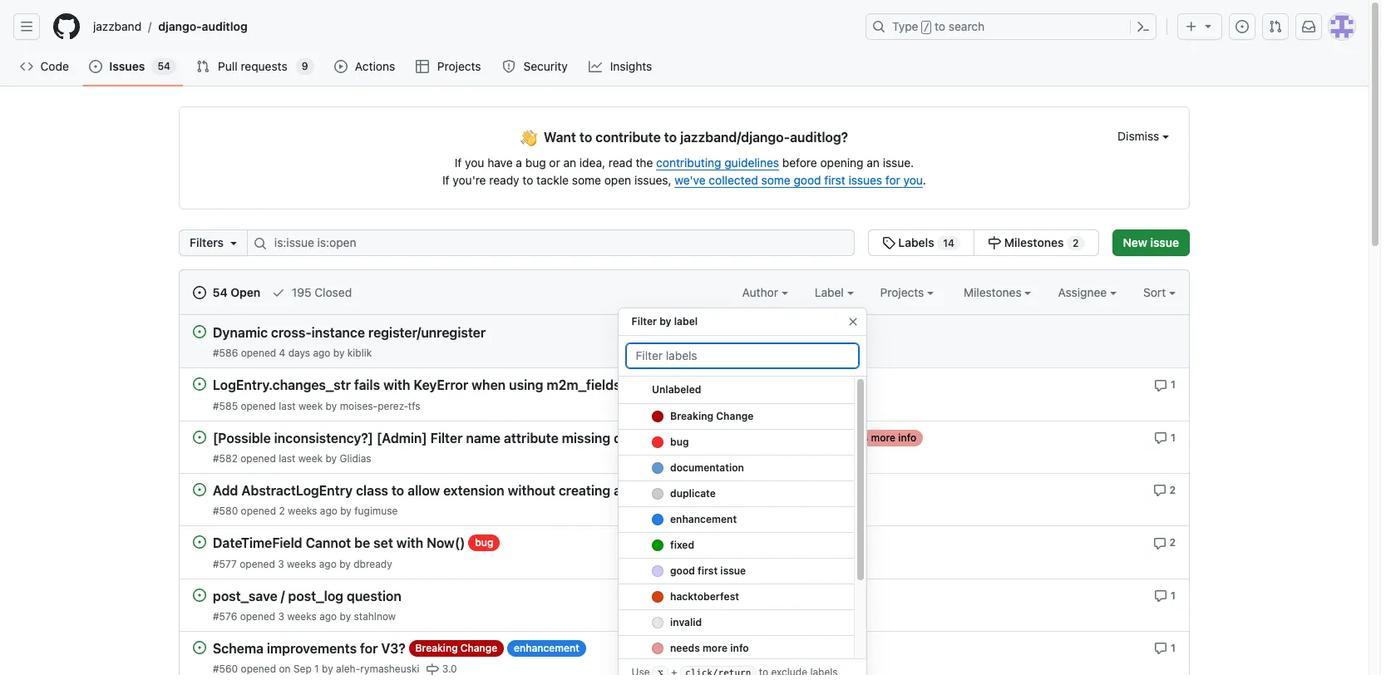 Task type: describe. For each thing, give the bounding box(es) containing it.
1 for 2nd 1 link from the bottom of the page
[[1171, 589, 1176, 602]]

jazzband link
[[86, 13, 148, 40]]

milestone image
[[988, 236, 1001, 249]]

abstractlogentry
[[241, 483, 353, 498]]

[admin]
[[377, 431, 427, 446]]

by left label
[[660, 315, 672, 328]]

2 vertical spatial enhancement link
[[507, 640, 586, 657]]

#580             opened 2 weeks ago by fugimuse
[[213, 505, 398, 517]]

1 for first 1 link from the bottom of the page
[[1171, 642, 1176, 654]]

v3?
[[381, 641, 406, 656]]

1 vertical spatial for
[[360, 641, 378, 656]]

schema improvements for v3? link
[[213, 641, 406, 656]]

0 horizontal spatial projects
[[437, 59, 481, 73]]

1 vertical spatial if
[[443, 173, 450, 187]]

security
[[524, 59, 568, 73]]

0 vertical spatial if
[[455, 156, 462, 170]]

post_save
[[213, 589, 278, 604]]

name
[[466, 431, 501, 446]]

tfs
[[408, 400, 420, 412]]

cannot
[[306, 536, 351, 551]]

open issue image for schema improvements for v3?
[[193, 641, 206, 654]]

issue element
[[868, 230, 1099, 256]]

opened for logentry.changes_str fails with keyerror when using m2m_fields
[[241, 400, 276, 412]]

dynamic
[[213, 325, 268, 340]]

1 vertical spatial breaking change
[[415, 642, 498, 654]]

weeks inside post_save / post_log question #576             opened 3 weeks ago by stahlnow
[[287, 610, 317, 623]]

opened for [possible inconsistency?] [admin] filter name attribute missing due to empty
[[241, 452, 276, 465]]

0 horizontal spatial change
[[461, 642, 498, 654]]

days
[[288, 347, 310, 360]]

.
[[923, 173, 926, 187]]

needs more info link for [possible inconsistency?] [admin] filter name attribute missing due to empty
[[833, 430, 923, 446]]

1 horizontal spatial filter
[[632, 315, 657, 328]]

invalid
[[670, 616, 702, 629]]

#582             opened last week by glidias
[[213, 452, 371, 465]]

2 link for add abstractlogentry class to allow extension without creating additional table
[[1153, 482, 1176, 498]]

projects inside 'popup button'
[[880, 285, 927, 299]]

documentation link
[[618, 456, 854, 482]]

open issue image for add abstractlogentry class to allow extension without creating additional table
[[193, 483, 206, 496]]

0 horizontal spatial good
[[670, 565, 695, 577]]

open issue image for dynamic cross-instance register/unregister
[[193, 325, 206, 338]]

labels 14
[[895, 235, 955, 249]]

open issue image for datetimefield cannot be set with now()
[[193, 536, 206, 549]]

opened inside dynamic cross-instance register/unregister #586             opened 4 days ago by kiblik
[[241, 347, 276, 360]]

2 an from the left
[[867, 156, 880, 170]]

1 vertical spatial enhancement link
[[618, 507, 854, 533]]

1 3 from the top
[[278, 558, 284, 570]]

1 vertical spatial with
[[396, 536, 423, 551]]

to up contributing
[[664, 130, 677, 145]]

/ for type
[[924, 22, 930, 33]]

projects button
[[880, 284, 934, 301]]

54 for 54 open
[[213, 285, 228, 299]]

before
[[782, 156, 817, 170]]

0 vertical spatial bug link
[[618, 430, 854, 456]]

open issue image for logentry.changes_str fails with keyerror when using m2m_fields
[[193, 378, 206, 391]]

duplicate link
[[618, 482, 854, 507]]

milestones 2
[[1001, 235, 1079, 249]]

jazzband
[[93, 19, 142, 33]]

additional
[[614, 483, 676, 498]]

0 vertical spatial change
[[716, 410, 753, 422]]

perez-
[[378, 400, 408, 412]]

info for [possible inconsistency?] [admin] filter name attribute missing due to empty
[[898, 431, 917, 444]]

ready
[[489, 173, 519, 187]]

open issue element for dynamic cross-instance register/unregister
[[193, 324, 206, 338]]

1 an from the left
[[563, 156, 576, 170]]

tag image
[[882, 236, 895, 249]]

0 horizontal spatial you
[[465, 156, 484, 170]]

table image
[[416, 60, 429, 73]]

instance
[[312, 325, 365, 340]]

opening
[[820, 156, 864, 170]]

/ for jazzband
[[148, 20, 152, 34]]

fugimuse
[[354, 505, 398, 517]]

2 vertical spatial enhancement
[[514, 642, 579, 654]]

graph image
[[589, 60, 602, 73]]

open issue element for logentry.changes_str fails with keyerror when using m2m_fields
[[193, 377, 206, 391]]

check image
[[272, 286, 285, 299]]

#582
[[213, 452, 238, 465]]

glidias link
[[340, 452, 371, 465]]

good first issue
[[670, 565, 746, 577]]

moises-
[[340, 400, 378, 412]]

open issue element for datetimefield cannot be set with now()
[[193, 535, 206, 549]]

datetimefield cannot be set with now() link
[[213, 536, 465, 551]]

class
[[356, 483, 388, 498]]

pull
[[218, 59, 238, 73]]

more for [possible inconsistency?] [admin] filter name attribute missing due to empty
[[871, 431, 896, 444]]

issue inside menu
[[720, 565, 746, 577]]

info for logentry.changes_str fails with keyerror when using m2m_fields
[[690, 379, 708, 391]]

now()
[[427, 536, 465, 551]]

auditlog?
[[790, 130, 848, 145]]

add abstractlogentry class to allow extension without creating additional table link
[[213, 483, 711, 498]]

homepage image
[[53, 13, 80, 40]]

ago down cannot
[[319, 558, 337, 570]]

dynamic cross-instance register/unregister #586             opened 4 days ago by kiblik
[[213, 325, 486, 360]]

attribute
[[504, 431, 559, 446]]

have
[[488, 156, 513, 170]]

set
[[374, 536, 393, 551]]

read
[[609, 156, 633, 170]]

code link
[[13, 54, 76, 79]]

open issue element for [possible inconsistency?] [admin] filter name attribute missing due to empty
[[193, 430, 206, 444]]

post_save / post_log question link
[[213, 589, 402, 604]]

logentry.changes_str fails with keyerror when using m2m_fields
[[213, 378, 621, 393]]

by inside dynamic cross-instance register/unregister #586             opened 4 days ago by kiblik
[[333, 347, 345, 360]]

#585             opened last week by moises-perez-tfs
[[213, 400, 420, 412]]

label
[[815, 285, 847, 299]]

using
[[509, 378, 543, 393]]

add
[[213, 483, 238, 498]]

hacktoberfest
[[670, 590, 739, 603]]

2 link for datetimefield cannot be set with now()
[[1153, 535, 1176, 550]]

git pull request image for the topmost issue opened image
[[1269, 20, 1282, 33]]

by down inconsistency?]
[[326, 452, 337, 465]]

dbready link
[[354, 558, 392, 570]]

1 vertical spatial first
[[697, 565, 717, 577]]

dbready
[[354, 558, 392, 570]]

inconsistency?]
[[274, 431, 373, 446]]

assignee button
[[1058, 284, 1117, 301]]

1 horizontal spatial breaking change link
[[618, 404, 854, 430]]

sort button
[[1144, 284, 1176, 301]]

4 1 link from the top
[[1155, 640, 1176, 655]]

opened inside post_save / post_log question #576             opened 3 weeks ago by stahlnow
[[240, 610, 275, 623]]

open
[[604, 173, 631, 187]]

needs more info link for logentry.changes_str fails with keyerror when using m2m_fields
[[624, 377, 715, 394]]

#576
[[213, 610, 237, 623]]

question
[[347, 589, 402, 604]]

14
[[943, 237, 955, 249]]

close menu image
[[846, 315, 860, 328]]

filters
[[190, 235, 224, 249]]

1 vertical spatial bug link
[[468, 535, 500, 552]]

comment image for add abstractlogentry class to allow extension without creating additional table
[[1153, 484, 1166, 498]]

#580
[[213, 505, 238, 517]]

54 open link
[[193, 284, 261, 301]]

1 horizontal spatial you
[[904, 173, 923, 187]]

label
[[674, 315, 698, 328]]

comment image for datetimefield cannot be set with now()
[[1153, 537, 1166, 550]]

documentation
[[670, 462, 744, 474]]

by left moises-
[[326, 400, 337, 412]]

0 vertical spatial enhancement link
[[714, 482, 793, 499]]

needs inside menu
[[670, 642, 700, 655]]

good inside if you have a bug or an idea, read the contributing guidelines before opening an issue. if you're ready to tackle some open issues, we've collected some good first issues for you .
[[794, 173, 821, 187]]

195 closed link
[[272, 284, 352, 301]]

more for logentry.changes_str fails with keyerror when using m2m_fields
[[663, 379, 687, 391]]

ago up cannot
[[320, 505, 337, 517]]

2 some from the left
[[761, 173, 791, 187]]

open issue image for post_save / post_log question
[[193, 588, 206, 602]]

0 vertical spatial enhancement
[[721, 484, 786, 496]]

0 vertical spatial issue opened image
[[1236, 20, 1249, 33]]

stahlnow
[[354, 610, 396, 623]]

the
[[636, 156, 653, 170]]

plus image
[[1185, 20, 1198, 33]]

tackle
[[537, 173, 569, 187]]

issues
[[849, 173, 882, 187]]

logentry.changes_str fails with keyerror when using m2m_fields link
[[213, 378, 621, 393]]

extension
[[443, 483, 504, 498]]

open issue element for add abstractlogentry class to allow extension without creating additional table
[[193, 482, 206, 496]]

👋
[[521, 127, 537, 148]]

issue.
[[883, 156, 914, 170]]

label button
[[815, 284, 854, 301]]

fugimuse link
[[354, 505, 398, 517]]

week for [possible inconsistency?] [admin] filter name attribute missing due to empty
[[298, 452, 323, 465]]

idea,
[[580, 156, 606, 170]]

due
[[614, 431, 638, 446]]

open issue image for [possible inconsistency?] [admin] filter name attribute missing due to empty
[[193, 430, 206, 444]]

weeks for abstractlogentry
[[288, 505, 317, 517]]

filters button
[[179, 230, 248, 256]]

to right want
[[580, 130, 592, 145]]

2 vertical spatial info
[[730, 642, 749, 655]]

3 inside post_save / post_log question #576             opened 3 weeks ago by stahlnow
[[278, 610, 284, 623]]

needs more info for logentry.changes_str fails with keyerror when using m2m_fields
[[631, 379, 708, 391]]



Task type: locate. For each thing, give the bounding box(es) containing it.
info
[[690, 379, 708, 391], [898, 431, 917, 444], [730, 642, 749, 655]]

list
[[86, 13, 856, 40]]

0 horizontal spatial git pull request image
[[196, 60, 210, 73]]

first inside if you have a bug or an idea, read the contributing guidelines before opening an issue. if you're ready to tackle some open issues, we've collected some good first issues for you .
[[824, 173, 846, 187]]

0 horizontal spatial breaking change
[[415, 642, 498, 654]]

0 horizontal spatial issue opened image
[[89, 60, 103, 73]]

2 vertical spatial more
[[702, 642, 727, 655]]

195 closed
[[289, 285, 352, 299]]

git pull request image left notifications icon
[[1269, 20, 1282, 33]]

to right ready
[[523, 173, 533, 187]]

if you have a bug or an idea, read the contributing guidelines before opening an issue. if you're ready to tackle some open issues, we've collected some good first issues for you .
[[443, 156, 926, 187]]

add abstractlogentry class to allow extension without creating additional table
[[213, 483, 711, 498]]

2 vertical spatial needs
[[670, 642, 700, 655]]

1 vertical spatial 3
[[278, 610, 284, 623]]

1 horizontal spatial needs
[[670, 642, 700, 655]]

7 open issue element from the top
[[193, 640, 206, 654]]

if up the you're
[[455, 156, 462, 170]]

0 vertical spatial 54
[[158, 60, 170, 72]]

opened down datetimefield
[[240, 558, 275, 570]]

0 vertical spatial needs more info
[[631, 379, 708, 391]]

milestone image
[[426, 664, 440, 675]]

ago right days
[[313, 347, 330, 360]]

0 vertical spatial you
[[465, 156, 484, 170]]

1 open issue element from the top
[[193, 324, 206, 338]]

3 open issue image from the top
[[193, 483, 206, 496]]

0 horizontal spatial for
[[360, 641, 378, 656]]

issue opened image left issues
[[89, 60, 103, 73]]

django-auditlog link
[[152, 13, 254, 40]]

1 vertical spatial bug
[[670, 436, 689, 448]]

0 vertical spatial git pull request image
[[1269, 20, 1282, 33]]

1 1 link from the top
[[1155, 377, 1176, 392]]

2 3 from the top
[[278, 610, 284, 623]]

for down the 'issue.'
[[886, 173, 900, 187]]

weeks for cannot
[[287, 558, 316, 570]]

by down datetimefield cannot be set with now()
[[339, 558, 351, 570]]

2
[[1073, 237, 1079, 249], [1170, 484, 1176, 496], [279, 505, 285, 517], [1170, 537, 1176, 549]]

django-
[[158, 19, 202, 33]]

5 open issue image from the top
[[193, 641, 206, 654]]

54 for 54
[[158, 60, 170, 72]]

to left search
[[935, 19, 946, 33]]

missing
[[562, 431, 611, 446]]

m2m_fields
[[547, 378, 621, 393]]

0 horizontal spatial filter
[[431, 431, 463, 446]]

2 link
[[1153, 482, 1176, 498], [1153, 535, 1176, 550]]

when
[[472, 378, 506, 393]]

by inside post_save / post_log question #576             opened 3 weeks ago by stahlnow
[[340, 610, 351, 623]]

milestones for milestones
[[964, 285, 1025, 299]]

0 horizontal spatial if
[[443, 173, 450, 187]]

insights link
[[582, 54, 660, 79]]

unlabeled link
[[618, 377, 854, 404]]

needs
[[631, 379, 660, 391], [839, 431, 868, 444], [670, 642, 700, 655]]

1 vertical spatial info
[[898, 431, 917, 444]]

issue right new on the right of the page
[[1151, 235, 1179, 249]]

for inside if you have a bug or an idea, read the contributing guidelines before opening an issue. if you're ready to tackle some open issues, we've collected some good first issues for you .
[[886, 173, 900, 187]]

1 horizontal spatial breaking change
[[670, 410, 753, 422]]

menu
[[618, 301, 867, 675]]

3 1 from the top
[[1171, 589, 1176, 602]]

datetimefield cannot be set with now()
[[213, 536, 465, 551]]

1 vertical spatial git pull request image
[[196, 60, 210, 73]]

/ for post_save
[[281, 589, 285, 604]]

/ inside post_save / post_log question #576             opened 3 weeks ago by stahlnow
[[281, 589, 285, 604]]

1 horizontal spatial 54
[[213, 285, 228, 299]]

2 1 from the top
[[1171, 431, 1176, 444]]

1 vertical spatial last
[[279, 452, 296, 465]]

you up the you're
[[465, 156, 484, 170]]

guidelines
[[725, 156, 779, 170]]

spec.lookup_kwarg
[[703, 432, 826, 446]]

1 horizontal spatial bug link
[[618, 430, 854, 456]]

0 horizontal spatial bug
[[475, 537, 493, 549]]

milestones button
[[964, 284, 1032, 301]]

2 open issue element from the top
[[193, 377, 206, 391]]

breaking change up milestone icon
[[415, 642, 498, 654]]

breaking change down the unlabeled link
[[670, 410, 753, 422]]

post_save / post_log question #576             opened 3 weeks ago by stahlnow
[[213, 589, 402, 623]]

projects down "labels"
[[880, 285, 927, 299]]

0 horizontal spatial breaking change link
[[409, 640, 504, 657]]

0 horizontal spatial breaking
[[415, 642, 458, 654]]

1 horizontal spatial an
[[867, 156, 880, 170]]

want
[[544, 130, 576, 145]]

you down the 'issue.'
[[904, 173, 923, 187]]

breaking change link up spec.lookup_kwarg
[[618, 404, 854, 430]]

0 vertical spatial needs more info link
[[624, 377, 715, 394]]

issues,
[[635, 173, 672, 187]]

security link
[[496, 54, 576, 79]]

1 last from the top
[[279, 400, 296, 412]]

filter by label
[[632, 315, 698, 328]]

labels
[[898, 235, 934, 249]]

open issue image left post_save
[[193, 588, 206, 602]]

2 vertical spatial needs more info link
[[618, 636, 854, 662]]

if left the you're
[[443, 173, 450, 187]]

actions
[[355, 59, 395, 73]]

milestones down milestone icon
[[964, 285, 1025, 299]]

command palette image
[[1137, 20, 1150, 33]]

4 open issue element from the top
[[193, 482, 206, 496]]

git pull request image for left issue opened image
[[196, 60, 210, 73]]

2 horizontal spatial bug
[[670, 436, 689, 448]]

0 horizontal spatial 54
[[158, 60, 170, 72]]

opened for datetimefield cannot be set with now()
[[240, 558, 275, 570]]

open issue image left 'schema' on the bottom left
[[193, 641, 206, 654]]

good
[[794, 173, 821, 187], [670, 565, 695, 577]]

0 vertical spatial issue
[[1151, 235, 1179, 249]]

milestones right milestone icon
[[1004, 235, 1064, 249]]

unlabeled
[[652, 383, 701, 396]]

author
[[742, 285, 782, 299]]

1 horizontal spatial bug
[[525, 156, 546, 170]]

54 right issues
[[158, 60, 170, 72]]

projects
[[437, 59, 481, 73], [880, 285, 927, 299]]

to right class
[[392, 483, 404, 498]]

table
[[679, 483, 711, 498]]

2 open issue image from the top
[[193, 536, 206, 549]]

needs more info for [possible inconsistency?] [admin] filter name attribute missing due to empty
[[839, 431, 917, 444]]

0 vertical spatial with
[[383, 378, 410, 393]]

contributing guidelines link
[[656, 156, 779, 170]]

0 vertical spatial needs
[[631, 379, 660, 391]]

bug inside if you have a bug or an idea, read the contributing guidelines before opening an issue. if you're ready to tackle some open issues, we've collected some good first issues for you .
[[525, 156, 546, 170]]

1 vertical spatial projects
[[880, 285, 927, 299]]

0 vertical spatial 3
[[278, 558, 284, 570]]

0 vertical spatial breaking change link
[[618, 404, 854, 430]]

open issue image left [possible at left bottom
[[193, 430, 206, 444]]

some
[[572, 173, 601, 187], [761, 173, 791, 187]]

/ left post_log
[[281, 589, 285, 604]]

bug right now()
[[475, 537, 493, 549]]

none search field containing filters
[[179, 230, 1099, 256]]

None search field
[[179, 230, 1099, 256]]

1 vertical spatial open issue image
[[193, 536, 206, 549]]

some down before
[[761, 173, 791, 187]]

triangle down image
[[227, 236, 240, 249]]

issue down fixed link
[[720, 565, 746, 577]]

1 horizontal spatial /
[[281, 589, 285, 604]]

weeks up post_save / post_log question link
[[287, 558, 316, 570]]

empty
[[657, 431, 697, 446]]

be
[[354, 536, 370, 551]]

ago inside dynamic cross-instance register/unregister #586             opened 4 days ago by kiblik
[[313, 347, 330, 360]]

filter left label
[[632, 315, 657, 328]]

allow
[[408, 483, 440, 498]]

1 vertical spatial breaking change link
[[409, 640, 504, 657]]

last for logentry.changes_str fails with keyerror when using m2m_fields
[[279, 400, 296, 412]]

issue opened image
[[1236, 20, 1249, 33], [89, 60, 103, 73]]

1 vertical spatial filter
[[431, 431, 463, 446]]

week down inconsistency?]
[[298, 452, 323, 465]]

1 vertical spatial change
[[461, 642, 498, 654]]

ago inside post_save / post_log question #576             opened 3 weeks ago by stahlnow
[[319, 610, 337, 623]]

6 open issue element from the top
[[193, 588, 206, 602]]

1 horizontal spatial good
[[794, 173, 821, 187]]

1 open issue image from the top
[[193, 325, 206, 338]]

opened down post_save
[[240, 610, 275, 623]]

some down idea,
[[572, 173, 601, 187]]

3 1 link from the top
[[1155, 588, 1176, 603]]

breaking up empty
[[670, 410, 713, 422]]

0 vertical spatial breaking
[[670, 410, 713, 422]]

1 vertical spatial milestones
[[964, 285, 1025, 299]]

new
[[1123, 235, 1148, 249]]

milestones inside popup button
[[964, 285, 1025, 299]]

last up abstractlogentry
[[279, 452, 296, 465]]

0 vertical spatial milestones
[[1004, 235, 1064, 249]]

breaking up milestone icon
[[415, 642, 458, 654]]

needs more info link
[[624, 377, 715, 394], [833, 430, 923, 446], [618, 636, 854, 662]]

open issue image down issue opened icon
[[193, 325, 206, 338]]

milestones
[[1004, 235, 1064, 249], [964, 285, 1025, 299]]

first
[[824, 173, 846, 187], [697, 565, 717, 577]]

/ inside type / to search
[[924, 22, 930, 33]]

bug link right now()
[[468, 535, 500, 552]]

jazzband/django-
[[680, 130, 790, 145]]

0 horizontal spatial needs
[[631, 379, 660, 391]]

by left stahlnow
[[340, 610, 351, 623]]

1 vertical spatial needs more info link
[[833, 430, 923, 446]]

code image
[[20, 60, 33, 73]]

0 vertical spatial 2 link
[[1153, 482, 1176, 498]]

1 horizontal spatial issue opened image
[[1236, 20, 1249, 33]]

0 vertical spatial projects
[[437, 59, 481, 73]]

2 vertical spatial needs more info
[[670, 642, 749, 655]]

👋 want to contribute to jazzband/django-auditlog?
[[521, 127, 848, 148]]

Filter labels text field
[[625, 343, 860, 369]]

triangle down image
[[1202, 19, 1215, 32]]

an up issues
[[867, 156, 880, 170]]

filter
[[632, 315, 657, 328], [431, 431, 463, 446]]

0 horizontal spatial some
[[572, 173, 601, 187]]

2 2 link from the top
[[1153, 535, 1176, 550]]

0 vertical spatial info
[[690, 379, 708, 391]]

issue
[[1151, 235, 1179, 249], [720, 565, 746, 577]]

54
[[158, 60, 170, 72], [213, 285, 228, 299]]

1 horizontal spatial for
[[886, 173, 900, 187]]

breaking change link up milestone icon
[[409, 640, 504, 657]]

#586
[[213, 347, 238, 360]]

0 horizontal spatial issue
[[720, 565, 746, 577]]

new issue
[[1123, 235, 1179, 249]]

1 for 4th 1 link from the bottom
[[1171, 379, 1176, 391]]

menu containing filter by label
[[618, 301, 867, 675]]

assignee
[[1058, 285, 1110, 299]]

1 horizontal spatial if
[[455, 156, 462, 170]]

fixed
[[670, 539, 694, 551]]

needs for [possible inconsistency?] [admin] filter name attribute missing due to empty
[[839, 431, 868, 444]]

opened down [possible at left bottom
[[241, 452, 276, 465]]

1 open issue image from the top
[[193, 378, 206, 391]]

1 vertical spatial issue
[[720, 565, 746, 577]]

3 down datetimefield
[[278, 558, 284, 570]]

1 horizontal spatial breaking
[[670, 410, 713, 422]]

dynamic cross-instance register/unregister link
[[213, 325, 486, 340]]

comment image
[[1155, 379, 1168, 392]]

issue opened image
[[193, 286, 206, 299]]

insights
[[610, 59, 652, 73]]

5 open issue element from the top
[[193, 535, 206, 549]]

3 down post_save / post_log question link
[[278, 610, 284, 623]]

to inside if you have a bug or an idea, read the contributing guidelines before opening an issue. if you're ready to tackle some open issues, we've collected some good first issues for you .
[[523, 173, 533, 187]]

an
[[563, 156, 576, 170], [867, 156, 880, 170]]

open issue image
[[193, 378, 206, 391], [193, 536, 206, 549]]

week up inconsistency?]
[[298, 400, 323, 412]]

54 right issue opened icon
[[213, 285, 228, 299]]

notifications image
[[1302, 20, 1316, 33]]

0 vertical spatial bug
[[525, 156, 546, 170]]

fixed link
[[618, 533, 854, 559]]

1 vertical spatial breaking
[[415, 642, 458, 654]]

/ inside jazzband / django-auditlog
[[148, 20, 152, 34]]

/ right type
[[924, 22, 930, 33]]

opened left '4'
[[241, 347, 276, 360]]

0 vertical spatial week
[[298, 400, 323, 412]]

open issue element for schema improvements for v3?
[[193, 640, 206, 654]]

an right or
[[563, 156, 576, 170]]

comment image for schema improvements for v3?
[[1155, 642, 1168, 655]]

2 vertical spatial weeks
[[287, 610, 317, 623]]

1 horizontal spatial git pull request image
[[1269, 20, 1282, 33]]

0 vertical spatial filter
[[632, 315, 657, 328]]

contributing
[[656, 156, 721, 170]]

enhancement
[[721, 484, 786, 496], [670, 513, 737, 526], [514, 642, 579, 654]]

weeks down abstractlogentry
[[288, 505, 317, 517]]

first up hacktoberfest on the bottom
[[697, 565, 717, 577]]

4 1 from the top
[[1171, 642, 1176, 654]]

glidias
[[340, 452, 371, 465]]

stahlnow link
[[354, 610, 396, 623]]

1 for 2nd 1 link from the top of the page
[[1171, 431, 1176, 444]]

9
[[302, 60, 308, 72]]

git pull request image left pull at the left top of the page
[[196, 60, 210, 73]]

1 some from the left
[[572, 173, 601, 187]]

0 vertical spatial breaking change
[[670, 410, 753, 422]]

opened for add abstractlogentry class to allow extension without creating additional table
[[241, 505, 276, 517]]

open issue image left add
[[193, 483, 206, 496]]

first down opening on the top
[[824, 173, 846, 187]]

2 horizontal spatial more
[[871, 431, 896, 444]]

ago down post_log
[[319, 610, 337, 623]]

Issues search field
[[247, 230, 855, 256]]

needs for logentry.changes_str fails with keyerror when using m2m_fields
[[631, 379, 660, 391]]

bug up documentation
[[670, 436, 689, 448]]

for left v3?
[[360, 641, 378, 656]]

you're
[[453, 173, 486, 187]]

week for logentry.changes_str fails with keyerror when using m2m_fields
[[298, 400, 323, 412]]

0 vertical spatial last
[[279, 400, 296, 412]]

3 open issue element from the top
[[193, 430, 206, 444]]

#577
[[213, 558, 237, 570]]

for
[[886, 173, 900, 187], [360, 641, 378, 656]]

good down before
[[794, 173, 821, 187]]

last down logentry.changes_str
[[279, 400, 296, 412]]

projects right table icon
[[437, 59, 481, 73]]

good down fixed
[[670, 565, 695, 577]]

0 horizontal spatial more
[[663, 379, 687, 391]]

milestones inside issue element
[[1004, 235, 1064, 249]]

2 vertical spatial bug
[[475, 537, 493, 549]]

last for [possible inconsistency?] [admin] filter name attribute missing due to empty
[[279, 452, 296, 465]]

1 1 from the top
[[1171, 379, 1176, 391]]

1 horizontal spatial first
[[824, 173, 846, 187]]

2 horizontal spatial info
[[898, 431, 917, 444]]

if
[[455, 156, 462, 170], [443, 173, 450, 187]]

1 horizontal spatial change
[[716, 410, 753, 422]]

opened up datetimefield
[[241, 505, 276, 517]]

comment image
[[1155, 432, 1168, 445], [1153, 484, 1166, 498], [1153, 537, 1166, 550], [1155, 590, 1168, 603], [1155, 642, 1168, 655]]

1 2 link from the top
[[1153, 482, 1176, 498]]

2 open issue image from the top
[[193, 430, 206, 444]]

/ left django-
[[148, 20, 152, 34]]

2 horizontal spatial /
[[924, 22, 930, 33]]

breaking
[[670, 410, 713, 422], [415, 642, 458, 654]]

git pull request image
[[1269, 20, 1282, 33], [196, 60, 210, 73]]

breaking inside menu
[[670, 410, 713, 422]]

open issue element for post_save / post_log question
[[193, 588, 206, 602]]

by
[[660, 315, 672, 328], [333, 347, 345, 360], [326, 400, 337, 412], [326, 452, 337, 465], [340, 505, 352, 517], [339, 558, 351, 570], [340, 610, 351, 623]]

bug link up documentation
[[618, 430, 854, 456]]

bug right a
[[525, 156, 546, 170]]

Search all issues text field
[[247, 230, 855, 256]]

kiblik link
[[347, 347, 372, 360]]

2 last from the top
[[279, 452, 296, 465]]

good first issue link
[[618, 559, 854, 585]]

1 horizontal spatial projects
[[880, 285, 927, 299]]

we've
[[675, 173, 706, 187]]

to right due
[[641, 431, 654, 446]]

shield image
[[502, 60, 516, 73]]

by left fugimuse
[[340, 505, 352, 517]]

1 horizontal spatial some
[[761, 173, 791, 187]]

[possible inconsistency?] [admin] filter name attribute missing due to empty spec.lookup_kwarg
[[213, 431, 826, 446]]

opened down logentry.changes_str
[[241, 400, 276, 412]]

list containing jazzband
[[86, 13, 856, 40]]

code
[[40, 59, 69, 73]]

open issue element
[[193, 324, 206, 338], [193, 377, 206, 391], [193, 430, 206, 444], [193, 482, 206, 496], [193, 535, 206, 549], [193, 588, 206, 602], [193, 640, 206, 654]]

milestones for milestones 2
[[1004, 235, 1064, 249]]

issue opened image right triangle down icon
[[1236, 20, 1249, 33]]

4 open issue image from the top
[[193, 588, 206, 602]]

type / to search
[[892, 19, 985, 33]]

2 inside milestones 2
[[1073, 237, 1079, 249]]

weeks
[[288, 505, 317, 517], [287, 558, 316, 570], [287, 610, 317, 623]]

weeks down post_save / post_log question link
[[287, 610, 317, 623]]

/
[[148, 20, 152, 34], [924, 22, 930, 33], [281, 589, 285, 604]]

you
[[465, 156, 484, 170], [904, 173, 923, 187]]

1 vertical spatial weeks
[[287, 558, 316, 570]]

search image
[[254, 237, 267, 250]]

open issue image
[[193, 325, 206, 338], [193, 430, 206, 444], [193, 483, 206, 496], [193, 588, 206, 602], [193, 641, 206, 654]]

2 week from the top
[[298, 452, 323, 465]]

needs more info inside menu
[[670, 642, 749, 655]]

2 1 link from the top
[[1155, 430, 1176, 445]]

with right set
[[396, 536, 423, 551]]

play image
[[334, 60, 347, 73]]

0 horizontal spatial an
[[563, 156, 576, 170]]

2 horizontal spatial needs
[[839, 431, 868, 444]]

1 vertical spatial 2 link
[[1153, 535, 1176, 550]]

0 vertical spatial weeks
[[288, 505, 317, 517]]

breaking change inside menu
[[670, 410, 753, 422]]

with up perez-
[[383, 378, 410, 393]]

enhancement link
[[714, 482, 793, 499], [618, 507, 854, 533], [507, 640, 586, 657]]

0 horizontal spatial first
[[697, 565, 717, 577]]

closed
[[315, 285, 352, 299]]

0 vertical spatial good
[[794, 173, 821, 187]]

moises-perez-tfs link
[[340, 400, 420, 412]]

by down 'instance'
[[333, 347, 345, 360]]

1 horizontal spatial issue
[[1151, 235, 1179, 249]]

1 vertical spatial enhancement
[[670, 513, 737, 526]]

logentry.changes_str
[[213, 378, 351, 393]]

1 week from the top
[[298, 400, 323, 412]]

filter left name
[[431, 431, 463, 446]]



Task type: vqa. For each thing, say whether or not it's contained in the screenshot.
ACTIVITY
no



